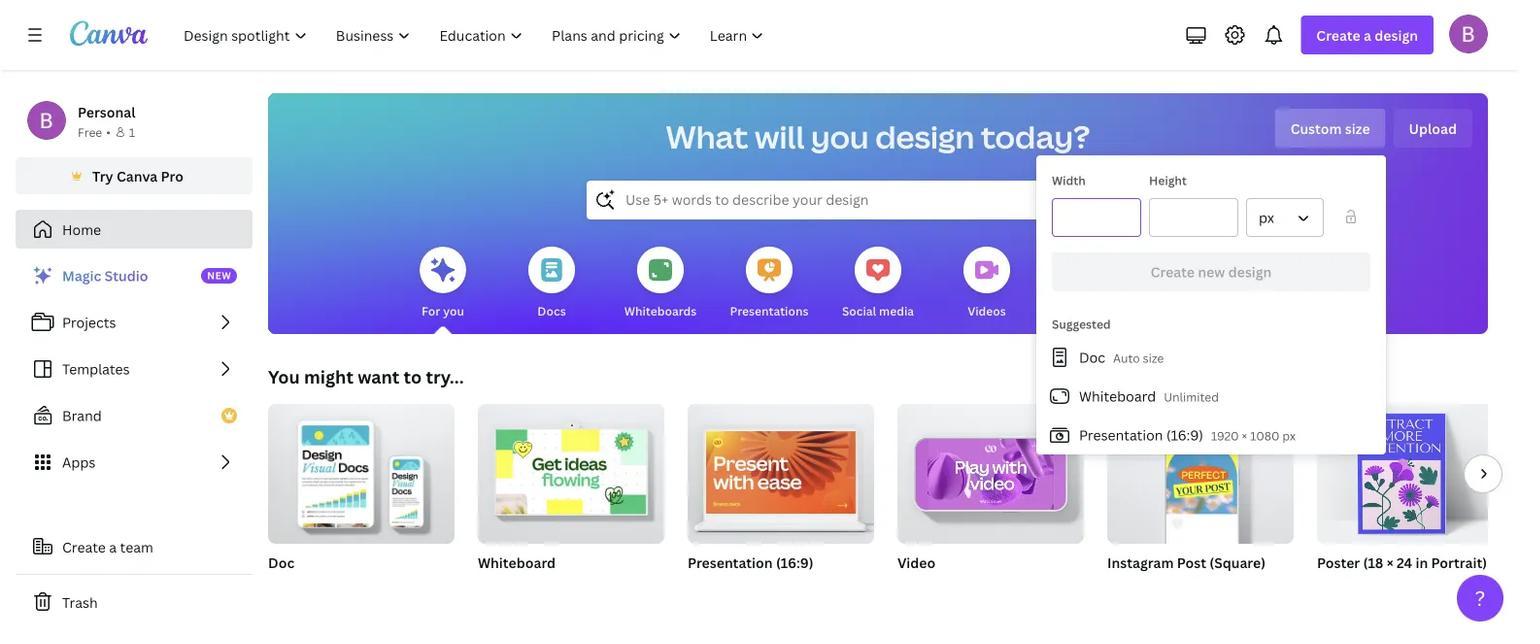 Task type: describe. For each thing, give the bounding box(es) containing it.
videos
[[968, 303, 1006, 319]]

0 horizontal spatial design
[[876, 116, 975, 158]]

px inside button
[[1259, 208, 1275, 227]]

templates link
[[16, 350, 253, 389]]

poster (18 × 24 in portrait) 18 × 24 in
[[1318, 553, 1488, 595]]

apps
[[62, 453, 96, 472]]

(16:9) inside "list"
[[1167, 426, 1204, 445]]

docs
[[538, 303, 566, 319]]

trash
[[62, 593, 98, 612]]

upload
[[1409, 119, 1458, 137]]

new
[[207, 269, 232, 282]]

home link
[[16, 210, 253, 249]]

0 horizontal spatial 24
[[1342, 579, 1355, 595]]

presentations button
[[730, 233, 809, 334]]

width
[[1052, 172, 1086, 189]]

create for create new design
[[1151, 263, 1195, 281]]

(18
[[1364, 553, 1384, 572]]

list containing magic studio
[[16, 257, 253, 482]]

a for team
[[109, 538, 117, 556]]

portrait)
[[1432, 553, 1488, 572]]

brand
[[62, 407, 102, 425]]

studio
[[105, 267, 148, 285]]

social media
[[842, 303, 914, 319]]

what will you design today?
[[666, 116, 1091, 158]]

px inside instagram post (square) 1080 × 1080 px
[[1181, 579, 1194, 595]]

projects link
[[16, 303, 253, 342]]

•
[[106, 124, 111, 140]]

print products button
[[1055, 233, 1137, 334]]

Width number field
[[1065, 199, 1129, 236]]

Units: px button
[[1247, 198, 1324, 237]]

group for whiteboard
[[478, 396, 665, 544]]

unlimited inside whiteboard group
[[478, 579, 533, 595]]

poster (18 × 24 in portrait) group
[[1318, 396, 1504, 597]]

products
[[1086, 303, 1137, 319]]

doc for doc
[[268, 553, 295, 572]]

want
[[358, 365, 400, 389]]

1 horizontal spatial in
[[1416, 553, 1429, 572]]

projects
[[62, 313, 116, 332]]

unlimited inside "list"
[[1164, 389, 1219, 405]]

1 horizontal spatial you
[[811, 116, 869, 158]]

suggested
[[1052, 316, 1111, 332]]

instagram post (square) group
[[1108, 404, 1294, 597]]

? button
[[1458, 575, 1504, 622]]

print
[[1055, 303, 1083, 319]]

instagram
[[1108, 553, 1174, 572]]

× inside instagram post (square) 1080 × 1080 px
[[1140, 579, 1146, 595]]

free •
[[78, 124, 111, 140]]

px inside presentation (16:9) group
[[759, 579, 773, 595]]

whiteboard unlimited inside "list"
[[1080, 387, 1219, 406]]

bob builder image
[[1450, 14, 1489, 53]]

Height number field
[[1162, 199, 1226, 236]]

doc for doc auto size
[[1080, 348, 1106, 367]]

group for video
[[898, 404, 1084, 544]]

design for create new design
[[1229, 263, 1272, 281]]

height
[[1150, 172, 1187, 189]]

presentation inside "list"
[[1080, 426, 1164, 445]]

social media button
[[842, 233, 914, 334]]

Search search field
[[626, 182, 1131, 219]]

might
[[304, 365, 354, 389]]

try canva pro button
[[16, 157, 253, 194]]

whiteboard group
[[478, 396, 665, 597]]

social
[[842, 303, 877, 319]]

poster
[[1318, 553, 1361, 572]]

top level navigation element
[[171, 16, 781, 54]]

auto
[[1114, 350, 1141, 366]]

create for create a design
[[1317, 26, 1361, 44]]

will
[[755, 116, 805, 158]]

presentations
[[730, 303, 809, 319]]

1 vertical spatial in
[[1358, 579, 1369, 595]]

video
[[898, 553, 936, 572]]

0 vertical spatial whiteboard
[[1080, 387, 1157, 406]]

upload button
[[1394, 109, 1473, 148]]

1
[[129, 124, 135, 140]]

magic
[[62, 267, 101, 285]]

× inside presentation (16:9) group
[[719, 579, 724, 595]]

pro
[[161, 167, 184, 185]]



Task type: vqa. For each thing, say whether or not it's contained in the screenshot.
Custom size dropdown button
yes



Task type: locate. For each thing, give the bounding box(es) containing it.
1 horizontal spatial a
[[1364, 26, 1372, 44]]

0 vertical spatial create
[[1317, 26, 1361, 44]]

try
[[92, 167, 113, 185]]

(16:9) inside group
[[776, 553, 814, 572]]

1 horizontal spatial whiteboard unlimited
[[1080, 387, 1219, 406]]

24 right 18
[[1342, 579, 1355, 595]]

0 horizontal spatial list
[[16, 257, 253, 482]]

create
[[1317, 26, 1361, 44], [1151, 263, 1195, 281], [62, 538, 106, 556]]

in
[[1416, 553, 1429, 572], [1358, 579, 1369, 595]]

whiteboards
[[625, 303, 697, 319]]

1 vertical spatial design
[[876, 116, 975, 158]]

size
[[1346, 119, 1371, 137], [1143, 350, 1164, 366]]

doc inside group
[[268, 553, 295, 572]]

0 vertical spatial doc
[[1080, 348, 1106, 367]]

0 vertical spatial a
[[1364, 26, 1372, 44]]

team
[[120, 538, 153, 556]]

a inside create a design dropdown button
[[1364, 26, 1372, 44]]

personal
[[78, 103, 135, 121]]

1 vertical spatial size
[[1143, 350, 1164, 366]]

1 vertical spatial create
[[1151, 263, 1195, 281]]

create new design button
[[1052, 253, 1371, 292]]

size inside custom size 'dropdown button'
[[1346, 119, 1371, 137]]

list containing doc
[[1037, 338, 1387, 455]]

custom size button
[[1275, 109, 1386, 148]]

docs button
[[529, 233, 575, 334]]

whiteboards button
[[625, 233, 697, 334]]

brand link
[[16, 396, 253, 435]]

instagram post (square) 1080 × 1080 px
[[1108, 553, 1266, 595]]

create inside button
[[62, 538, 106, 556]]

0 vertical spatial you
[[811, 116, 869, 158]]

1 vertical spatial whiteboard
[[478, 553, 556, 572]]

(square)
[[1210, 553, 1266, 572]]

1 horizontal spatial 24
[[1397, 553, 1413, 572]]

1 vertical spatial unlimited
[[478, 579, 533, 595]]

size right auto
[[1143, 350, 1164, 366]]

what
[[666, 116, 749, 158]]

you
[[811, 116, 869, 158], [443, 303, 464, 319]]

presentation
[[1080, 426, 1164, 445], [688, 553, 773, 572]]

doc
[[1080, 348, 1106, 367], [268, 553, 295, 572]]

in down (18
[[1358, 579, 1369, 595]]

0 horizontal spatial whiteboard unlimited
[[478, 553, 556, 595]]

1 horizontal spatial create
[[1151, 263, 1195, 281]]

free
[[78, 124, 102, 140]]

0 vertical spatial design
[[1375, 26, 1419, 44]]

1920 inside presentation (16:9) group
[[688, 579, 716, 595]]

0 vertical spatial in
[[1416, 553, 1429, 572]]

2 vertical spatial design
[[1229, 263, 1272, 281]]

1 horizontal spatial design
[[1229, 263, 1272, 281]]

whiteboard unlimited
[[1080, 387, 1219, 406], [478, 553, 556, 595]]

doc inside "list"
[[1080, 348, 1106, 367]]

home
[[62, 220, 101, 239]]

0 vertical spatial 24
[[1397, 553, 1413, 572]]

design left bob builder icon
[[1375, 26, 1419, 44]]

1 vertical spatial 24
[[1342, 579, 1355, 595]]

presentation (16:9) 1920 × 1080 px inside presentation (16:9) group
[[688, 553, 814, 595]]

presentation inside group
[[688, 553, 773, 572]]

0 horizontal spatial (16:9)
[[776, 553, 814, 572]]

doc group
[[268, 396, 455, 597]]

video group
[[898, 404, 1084, 597]]

2 vertical spatial create
[[62, 538, 106, 556]]

presentation (16:9) 1920 × 1080 px
[[1080, 426, 1296, 445], [688, 553, 814, 595]]

for
[[422, 303, 441, 319]]

try...
[[426, 365, 464, 389]]

presentation (16:9) 1920 × 1080 px inside "list"
[[1080, 426, 1296, 445]]

1 vertical spatial presentation (16:9) 1920 × 1080 px
[[688, 553, 814, 595]]

1 horizontal spatial presentation (16:9) 1920 × 1080 px
[[1080, 426, 1296, 445]]

create a design
[[1317, 26, 1419, 44]]

a
[[1364, 26, 1372, 44], [109, 538, 117, 556]]

0 vertical spatial presentation (16:9) 1920 × 1080 px
[[1080, 426, 1296, 445]]

1080 × 1080 px button
[[1108, 577, 1213, 597]]

you inside button
[[443, 303, 464, 319]]

1 vertical spatial a
[[109, 538, 117, 556]]

group
[[268, 396, 455, 544], [478, 396, 665, 544], [688, 396, 875, 544], [1318, 396, 1504, 544], [898, 404, 1084, 544], [1108, 404, 1294, 544]]

today?
[[981, 116, 1091, 158]]

0 horizontal spatial size
[[1143, 350, 1164, 366]]

whiteboard inside group
[[478, 553, 556, 572]]

group for presentation (16:9)
[[688, 396, 875, 544]]

1080 inside "list"
[[1251, 428, 1280, 444]]

px
[[1259, 208, 1275, 227], [1283, 428, 1296, 444], [759, 579, 773, 595], [1181, 579, 1194, 595]]

for you button
[[420, 233, 466, 334]]

videos button
[[964, 233, 1011, 334]]

24
[[1397, 553, 1413, 572], [1342, 579, 1355, 595]]

size inside doc auto size
[[1143, 350, 1164, 366]]

group for doc
[[268, 396, 455, 544]]

0 vertical spatial size
[[1346, 119, 1371, 137]]

1 horizontal spatial list
[[1037, 338, 1387, 455]]

0 horizontal spatial whiteboard
[[478, 553, 556, 572]]

design for create a design
[[1375, 26, 1419, 44]]

magic studio
[[62, 267, 148, 285]]

0 vertical spatial 1920
[[1212, 428, 1240, 444]]

create up custom size 'dropdown button'
[[1317, 26, 1361, 44]]

custom size
[[1291, 119, 1371, 137]]

you right for
[[443, 303, 464, 319]]

create left "new"
[[1151, 263, 1195, 281]]

create new design
[[1151, 263, 1272, 281]]

px inside "list"
[[1283, 428, 1296, 444]]

create for create a team
[[62, 538, 106, 556]]

design
[[1375, 26, 1419, 44], [876, 116, 975, 158], [1229, 263, 1272, 281]]

1080
[[1251, 428, 1280, 444], [727, 579, 756, 595], [1108, 579, 1137, 595], [1148, 579, 1178, 595]]

0 vertical spatial presentation
[[1080, 426, 1164, 445]]

create inside dropdown button
[[1317, 26, 1361, 44]]

0 horizontal spatial unlimited
[[478, 579, 533, 595]]

in left the portrait) at the bottom right of the page
[[1416, 553, 1429, 572]]

create a team button
[[16, 528, 253, 567]]

0 horizontal spatial presentation (16:9) 1920 × 1080 px
[[688, 553, 814, 595]]

design right "new"
[[1229, 263, 1272, 281]]

0 vertical spatial whiteboard unlimited
[[1080, 387, 1219, 406]]

design up search search box
[[876, 116, 975, 158]]

×
[[1242, 428, 1248, 444], [1387, 553, 1394, 572], [719, 579, 724, 595], [1140, 579, 1146, 595], [1334, 579, 1339, 595]]

0 vertical spatial unlimited
[[1164, 389, 1219, 405]]

doc auto size
[[1080, 348, 1164, 367]]

design inside 'button'
[[1229, 263, 1272, 281]]

trash link
[[16, 583, 253, 622]]

a inside "create a team" button
[[109, 538, 117, 556]]

0 horizontal spatial create
[[62, 538, 106, 556]]

0 vertical spatial (16:9)
[[1167, 426, 1204, 445]]

templates
[[62, 360, 130, 378]]

you
[[268, 365, 300, 389]]

print products
[[1055, 303, 1137, 319]]

new
[[1198, 263, 1226, 281]]

1 vertical spatial doc
[[268, 553, 295, 572]]

1 vertical spatial 1920
[[688, 579, 716, 595]]

?
[[1476, 584, 1486, 612]]

list
[[16, 257, 253, 482], [1037, 338, 1387, 455]]

media
[[879, 303, 914, 319]]

0 horizontal spatial presentation
[[688, 553, 773, 572]]

0 horizontal spatial doc
[[268, 553, 295, 572]]

1 horizontal spatial presentation
[[1080, 426, 1164, 445]]

0 horizontal spatial a
[[109, 538, 117, 556]]

you might want to try...
[[268, 365, 464, 389]]

create inside 'button'
[[1151, 263, 1195, 281]]

whiteboard unlimited inside whiteboard group
[[478, 553, 556, 595]]

1 vertical spatial whiteboard unlimited
[[478, 553, 556, 595]]

create left team
[[62, 538, 106, 556]]

2 horizontal spatial design
[[1375, 26, 1419, 44]]

None search field
[[587, 181, 1170, 220]]

0 horizontal spatial in
[[1358, 579, 1369, 595]]

(16:9)
[[1167, 426, 1204, 445], [776, 553, 814, 572]]

custom
[[1291, 119, 1342, 137]]

1920
[[1212, 428, 1240, 444], [688, 579, 716, 595]]

1 horizontal spatial doc
[[1080, 348, 1106, 367]]

0 horizontal spatial you
[[443, 303, 464, 319]]

presentation (16:9) group
[[688, 396, 875, 597]]

1 horizontal spatial (16:9)
[[1167, 426, 1204, 445]]

post
[[1177, 553, 1207, 572]]

1080 inside presentation (16:9) group
[[727, 579, 756, 595]]

1 vertical spatial presentation
[[688, 553, 773, 572]]

1 vertical spatial (16:9)
[[776, 553, 814, 572]]

to
[[404, 365, 422, 389]]

you right will
[[811, 116, 869, 158]]

1920 inside "list"
[[1212, 428, 1240, 444]]

× inside "list"
[[1242, 428, 1248, 444]]

group for poster (18 × 24 in portrait)
[[1318, 396, 1504, 544]]

size right custom
[[1346, 119, 1371, 137]]

create a team
[[62, 538, 153, 556]]

try canva pro
[[92, 167, 184, 185]]

1 horizontal spatial 1920
[[1212, 428, 1240, 444]]

1 horizontal spatial size
[[1346, 119, 1371, 137]]

18
[[1318, 579, 1331, 595]]

for you
[[422, 303, 464, 319]]

unlimited
[[1164, 389, 1219, 405], [478, 579, 533, 595]]

24 right (18
[[1397, 553, 1413, 572]]

apps link
[[16, 443, 253, 482]]

design inside dropdown button
[[1375, 26, 1419, 44]]

whiteboard
[[1080, 387, 1157, 406], [478, 553, 556, 572]]

canva
[[117, 167, 158, 185]]

group for instagram post (square)
[[1108, 404, 1294, 544]]

1 vertical spatial you
[[443, 303, 464, 319]]

a for design
[[1364, 26, 1372, 44]]

create a design button
[[1301, 16, 1434, 54]]

1 horizontal spatial whiteboard
[[1080, 387, 1157, 406]]

1 horizontal spatial unlimited
[[1164, 389, 1219, 405]]

0 horizontal spatial 1920
[[688, 579, 716, 595]]

2 horizontal spatial create
[[1317, 26, 1361, 44]]



